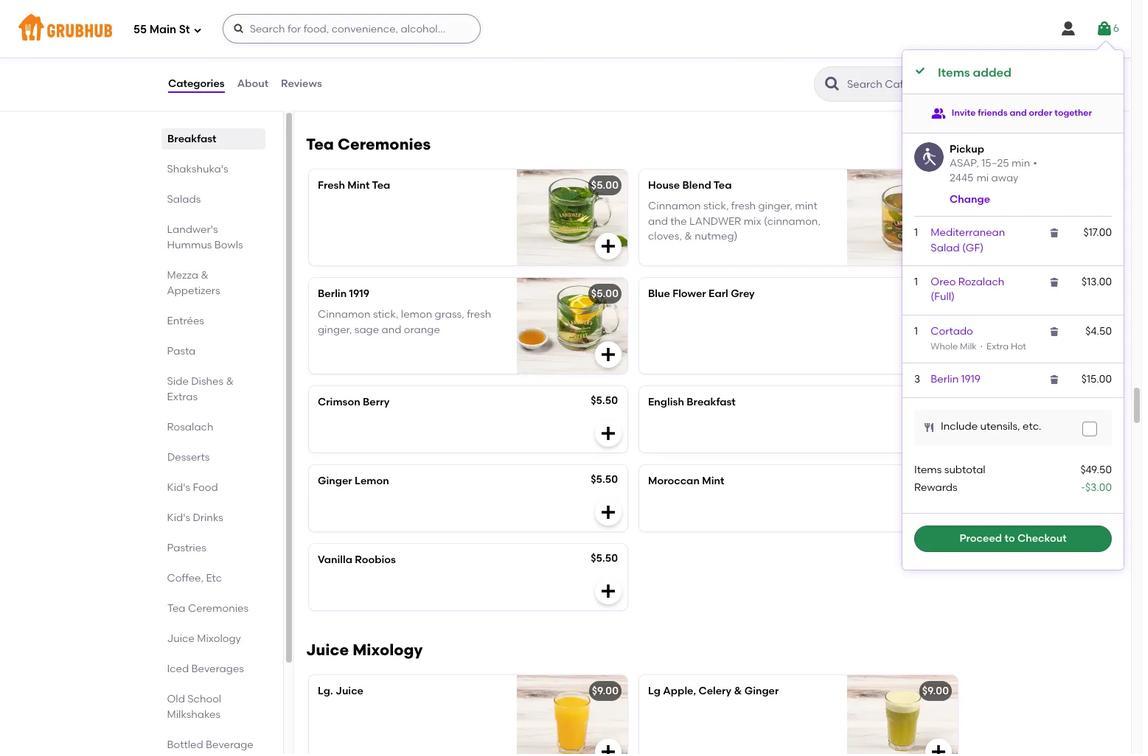 Task type: locate. For each thing, give the bounding box(es) containing it.
0 horizontal spatial berlin
[[318, 288, 347, 300]]

change
[[950, 193, 990, 206]]

berlin 1919 inside items added "tooltip"
[[931, 373, 981, 386]]

1 horizontal spatial berlin
[[931, 373, 959, 386]]

0 vertical spatial ginger
[[318, 475, 352, 487]]

and inside cinnamon stick, fresh ginger, mint and the landwer mix (cinnamon, cloves, & nutmeg)
[[648, 215, 668, 228]]

breakfast right english
[[687, 396, 736, 409]]

proceed to checkout
[[960, 532, 1067, 545]]

tea ceremonies up fresh mint tea
[[306, 135, 431, 153]]

stick, up landwer
[[703, 200, 729, 213]]

1 left the cortado link
[[914, 325, 918, 337]]

lemon
[[401, 308, 432, 321]]

kid's inside kid's drinks tab
[[167, 512, 191, 524]]

berlin
[[318, 288, 347, 300], [931, 373, 959, 386]]

0 vertical spatial ceremonies
[[338, 135, 431, 153]]

cortado link
[[931, 325, 973, 337]]

1 vertical spatial 1919
[[961, 373, 981, 386]]

2 horizontal spatial and
[[1010, 108, 1027, 118]]

search icon image
[[824, 75, 841, 93]]

berlin 1919
[[318, 288, 370, 300], [931, 373, 981, 386]]

0 vertical spatial ginger,
[[758, 200, 793, 213]]

fresh up mix
[[731, 200, 756, 213]]

blend
[[682, 179, 711, 192]]

juice mixology up iced beverages
[[167, 633, 241, 645]]

1 $9.00 from the left
[[592, 685, 619, 698]]

include utensils, etc.
[[941, 421, 1042, 433]]

lemon
[[355, 475, 389, 487]]

& inside side dishes & extras
[[226, 375, 234, 388]]

mixology up lg. juice on the bottom left of page
[[353, 641, 423, 659]]

rewards
[[914, 481, 958, 494]]

1 left oreo
[[914, 276, 918, 288]]

$9.00
[[592, 685, 619, 698], [922, 685, 949, 698]]

1 vertical spatial stick,
[[373, 308, 399, 321]]

0 horizontal spatial and
[[382, 323, 401, 336]]

ginger
[[318, 475, 352, 487], [745, 685, 779, 698]]

55 main st
[[133, 23, 190, 36]]

fresh right grass,
[[467, 308, 491, 321]]

crimson berry
[[318, 396, 390, 409]]

$17.00
[[1084, 227, 1112, 239]]

1 vertical spatial mint
[[702, 475, 724, 487]]

1 horizontal spatial tea ceremonies
[[306, 135, 431, 153]]

pasta tab
[[167, 344, 260, 359]]

tea
[[306, 135, 334, 153], [372, 179, 390, 192], [714, 179, 732, 192], [167, 602, 186, 615]]

0 vertical spatial tea ceremonies
[[306, 135, 431, 153]]

oreo
[[931, 276, 956, 288]]

ceremonies inside tab
[[188, 602, 249, 615]]

1 vertical spatial breakfast
[[687, 396, 736, 409]]

vanilla roobios
[[318, 554, 396, 566]]

landwer's hummus bowls tab
[[167, 222, 260, 253]]

0 horizontal spatial 1919
[[349, 288, 370, 300]]

svg image
[[930, 237, 948, 255], [1049, 277, 1061, 288], [923, 421, 935, 433], [1085, 424, 1094, 433], [930, 504, 948, 521], [600, 583, 617, 600], [600, 743, 617, 754]]

kid's inside kid's food tab
[[167, 482, 191, 494]]

blue
[[648, 288, 670, 300]]

iced beverages
[[167, 663, 244, 675]]

0 horizontal spatial berlin 1919
[[318, 288, 370, 300]]

2 $9.00 from the left
[[922, 685, 949, 698]]

0 horizontal spatial ceremonies
[[188, 602, 249, 615]]

kid's left food
[[167, 482, 191, 494]]

tea inside tab
[[167, 602, 186, 615]]

bottled beverage
[[167, 739, 254, 751]]

items left added
[[938, 66, 970, 80]]

0 vertical spatial 1
[[914, 227, 918, 239]]

subtotal
[[944, 463, 986, 476]]

2 kid's from the top
[[167, 512, 191, 524]]

2445
[[950, 172, 974, 185]]

0 vertical spatial fresh
[[731, 200, 756, 213]]

0 horizontal spatial cinnamon
[[318, 308, 371, 321]]

tea ceremonies down coffee, etc tab
[[167, 602, 249, 615]]

mint
[[348, 179, 370, 192], [702, 475, 724, 487]]

tea ceremonies inside tea ceremonies tab
[[167, 602, 249, 615]]

iced beverages tab
[[167, 661, 260, 677]]

$5.00
[[591, 179, 619, 192], [591, 288, 619, 300]]

nutmeg)
[[695, 230, 738, 243]]

fresh mint tea image
[[517, 170, 628, 265]]

mixology up beverages
[[197, 633, 241, 645]]

mix
[[744, 215, 761, 228]]

1 kid's from the top
[[167, 482, 191, 494]]

cinnamon
[[648, 200, 701, 213], [318, 308, 371, 321]]

st
[[179, 23, 190, 36]]

3
[[914, 373, 920, 386]]

1 horizontal spatial juice mixology
[[306, 641, 423, 659]]

cinnamon stick, lemon grass, fresh ginger, sage and orange
[[318, 308, 491, 336]]

and up cloves,
[[648, 215, 668, 228]]

1 $5.00 from the top
[[591, 179, 619, 192]]

juice up 'iced'
[[167, 633, 195, 645]]

1 vertical spatial $5.00
[[591, 288, 619, 300]]

1 vertical spatial and
[[648, 215, 668, 228]]

0 vertical spatial items
[[938, 66, 970, 80]]

& up appetizers
[[201, 269, 209, 282]]

&
[[685, 230, 692, 243], [201, 269, 209, 282], [226, 375, 234, 388], [734, 685, 742, 698]]

invite friends and order together button
[[931, 100, 1092, 126]]

ceremonies
[[338, 135, 431, 153], [188, 602, 249, 615]]

berlin 1919 up sage
[[318, 288, 370, 300]]

(cinnamon,
[[764, 215, 821, 228]]

3 1 from the top
[[914, 325, 918, 337]]

tea down coffee,
[[167, 602, 186, 615]]

1 horizontal spatial mint
[[702, 475, 724, 487]]

juice mixology inside tab
[[167, 633, 241, 645]]

kid's drinks tab
[[167, 510, 260, 526]]

0 vertical spatial berlin
[[318, 288, 347, 300]]

1 vertical spatial tea ceremonies
[[167, 602, 249, 615]]

$5.00 left house
[[591, 179, 619, 192]]

$5.00 left blue
[[591, 288, 619, 300]]

shakshuka's tab
[[167, 161, 260, 177]]

mixology
[[197, 633, 241, 645], [353, 641, 423, 659]]

(full)
[[931, 291, 955, 303]]

kid's food tab
[[167, 480, 260, 496]]

0 vertical spatial mint
[[348, 179, 370, 192]]

mi
[[977, 172, 989, 185]]

1 vertical spatial berlin
[[931, 373, 959, 386]]

0 vertical spatial breakfast
[[167, 133, 216, 145]]

juice mixology up lg. juice on the bottom left of page
[[306, 641, 423, 659]]

0 vertical spatial kid's
[[167, 482, 191, 494]]

15–25
[[982, 157, 1009, 170]]

the
[[671, 215, 687, 228]]

cinnamon up sage
[[318, 308, 371, 321]]

rosalach tab
[[167, 420, 260, 435]]

proceed to checkout button
[[914, 526, 1112, 552]]

1 horizontal spatial stick,
[[703, 200, 729, 213]]

mint for fresh
[[348, 179, 370, 192]]

mixology inside tab
[[197, 633, 241, 645]]

ginger right celery
[[745, 685, 779, 698]]

and left order
[[1010, 108, 1027, 118]]

ginger left lemon
[[318, 475, 352, 487]]

stick, inside cinnamon stick, fresh ginger, mint and the landwer mix (cinnamon, cloves, & nutmeg)
[[703, 200, 729, 213]]

0 horizontal spatial ginger,
[[318, 323, 352, 336]]

1 vertical spatial fresh
[[467, 308, 491, 321]]

0 vertical spatial and
[[1010, 108, 1027, 118]]

$3.00
[[1085, 481, 1112, 494]]

0 horizontal spatial mixology
[[197, 633, 241, 645]]

pasta
[[167, 345, 196, 358]]

1 horizontal spatial cinnamon
[[648, 200, 701, 213]]

0 horizontal spatial tea ceremonies
[[167, 602, 249, 615]]

fresh
[[318, 179, 345, 192]]

0 vertical spatial cinnamon
[[648, 200, 701, 213]]

1 horizontal spatial ginger,
[[758, 200, 793, 213]]

& right dishes
[[226, 375, 234, 388]]

ginger,
[[758, 200, 793, 213], [318, 323, 352, 336]]

ginger, inside "cinnamon stick, lemon grass, fresh ginger, sage and orange"
[[318, 323, 352, 336]]

0 vertical spatial stick,
[[703, 200, 729, 213]]

1 horizontal spatial $9.00
[[922, 685, 949, 698]]

1 horizontal spatial and
[[648, 215, 668, 228]]

1 vertical spatial cinnamon
[[318, 308, 371, 321]]

vanilla
[[318, 554, 352, 566]]

away
[[992, 172, 1019, 185]]

items for items subtotal
[[914, 463, 942, 476]]

0 horizontal spatial stick,
[[373, 308, 399, 321]]

berry
[[363, 396, 390, 409]]

1 horizontal spatial fresh
[[731, 200, 756, 213]]

main
[[149, 23, 176, 36]]

2 1 from the top
[[914, 276, 918, 288]]

berlin 1919 down whole
[[931, 373, 981, 386]]

extras
[[167, 391, 198, 403]]

0 horizontal spatial fresh
[[467, 308, 491, 321]]

1919 down milk
[[961, 373, 981, 386]]

matcha
[[318, 18, 357, 31]]

0 horizontal spatial breakfast
[[167, 133, 216, 145]]

cinnamon up the
[[648, 200, 701, 213]]

mint right fresh
[[348, 179, 370, 192]]

lg apple, celery & ginger image
[[847, 675, 958, 754]]

0 horizontal spatial juice mixology
[[167, 633, 241, 645]]

2 vertical spatial 1
[[914, 325, 918, 337]]

landwer
[[689, 215, 741, 228]]

proceed
[[960, 532, 1002, 545]]

beverage
[[206, 739, 254, 751]]

bottled beverage tab
[[167, 737, 260, 753]]

$5.50
[[921, 286, 948, 299], [591, 395, 618, 407], [921, 395, 948, 407], [591, 473, 618, 486], [921, 473, 948, 486], [591, 552, 618, 565]]

fresh inside "cinnamon stick, lemon grass, fresh ginger, sage and orange"
[[467, 308, 491, 321]]

invite
[[952, 108, 976, 118]]

55
[[133, 23, 147, 36]]

stick, inside "cinnamon stick, lemon grass, fresh ginger, sage and orange"
[[373, 308, 399, 321]]

stick, for lemon
[[373, 308, 399, 321]]

1 vertical spatial ceremonies
[[188, 602, 249, 615]]

1 horizontal spatial 1919
[[961, 373, 981, 386]]

ceremonies down etc
[[188, 602, 249, 615]]

categories
[[168, 77, 225, 90]]

celery
[[699, 685, 732, 698]]

juice mixology
[[167, 633, 241, 645], [306, 641, 423, 659]]

& inside cinnamon stick, fresh ginger, mint and the landwer mix (cinnamon, cloves, & nutmeg)
[[685, 230, 692, 243]]

•
[[1033, 157, 1037, 170]]

1 vertical spatial kid's
[[167, 512, 191, 524]]

items
[[938, 66, 970, 80], [914, 463, 942, 476]]

whole milk ∙ extra hot
[[931, 341, 1026, 352]]

2 $5.00 from the top
[[591, 288, 619, 300]]

items up "rewards"
[[914, 463, 942, 476]]

kid's for kid's drinks
[[167, 512, 191, 524]]

0 horizontal spatial mint
[[348, 179, 370, 192]]

0 vertical spatial berlin 1919
[[318, 288, 370, 300]]

fresh
[[731, 200, 756, 213], [467, 308, 491, 321]]

& down the
[[685, 230, 692, 243]]

ceremonies up fresh mint tea
[[338, 135, 431, 153]]

apple,
[[663, 685, 696, 698]]

1 horizontal spatial berlin 1919
[[931, 373, 981, 386]]

ginger, up (cinnamon,
[[758, 200, 793, 213]]

pickup asap, 15–25 min • 2445 mi away
[[950, 143, 1037, 185]]

shakshuka's
[[167, 163, 229, 176]]

berlin 1919 image
[[517, 278, 628, 374]]

cinnamon inside "cinnamon stick, lemon grass, fresh ginger, sage and orange"
[[318, 308, 371, 321]]

1 horizontal spatial ceremonies
[[338, 135, 431, 153]]

pickup icon image
[[914, 142, 944, 171]]

bowls
[[215, 239, 243, 251]]

cinnamon inside cinnamon stick, fresh ginger, mint and the landwer mix (cinnamon, cloves, & nutmeg)
[[648, 200, 701, 213]]

1 horizontal spatial mixology
[[353, 641, 423, 659]]

stick, up sage
[[373, 308, 399, 321]]

1 vertical spatial ginger
[[745, 685, 779, 698]]

appetizers
[[167, 285, 221, 297]]

mezza
[[167, 269, 199, 282]]

1 1 from the top
[[914, 227, 918, 239]]

ginger, left sage
[[318, 323, 352, 336]]

1 vertical spatial berlin 1919
[[931, 373, 981, 386]]

kid's
[[167, 482, 191, 494], [167, 512, 191, 524]]

1 left mediterranean
[[914, 227, 918, 239]]

1919 up sage
[[349, 288, 370, 300]]

kid's left drinks
[[167, 512, 191, 524]]

1 vertical spatial ginger,
[[318, 323, 352, 336]]

mint right the moroccan
[[702, 475, 724, 487]]

house blend tea image
[[847, 170, 958, 265]]

0 horizontal spatial $9.00
[[592, 685, 619, 698]]

lg. juice image
[[517, 675, 628, 754]]

Search Cafe Landwer search field
[[846, 77, 959, 91]]

2 vertical spatial and
[[382, 323, 401, 336]]

stick, for fresh
[[703, 200, 729, 213]]

1919
[[349, 288, 370, 300], [961, 373, 981, 386]]

and right sage
[[382, 323, 401, 336]]

breakfast up shakshuka's
[[167, 133, 216, 145]]

mezza & appetizers tab
[[167, 268, 260, 299]]

0 vertical spatial $5.00
[[591, 179, 619, 192]]

0 vertical spatial 1919
[[349, 288, 370, 300]]

$9.00 for lg apple, celery & ginger image
[[922, 685, 949, 698]]

1 for mediterranean
[[914, 227, 918, 239]]

svg image
[[1059, 20, 1077, 38], [1096, 20, 1113, 38], [233, 23, 245, 35], [193, 25, 202, 34], [914, 65, 926, 77], [1049, 227, 1061, 239], [600, 237, 617, 255], [1049, 326, 1061, 337], [600, 346, 617, 364], [930, 346, 948, 364], [1049, 374, 1061, 386], [600, 425, 617, 442], [930, 425, 948, 442], [600, 504, 617, 521], [930, 743, 948, 754]]

1 vertical spatial items
[[914, 463, 942, 476]]

1 horizontal spatial ginger
[[745, 685, 779, 698]]

1 vertical spatial 1
[[914, 276, 918, 288]]

lg apple, celery & ginger
[[648, 685, 779, 698]]



Task type: vqa. For each thing, say whether or not it's contained in the screenshot.
left sauce
no



Task type: describe. For each thing, give the bounding box(es) containing it.
svg image inside 6 button
[[1096, 20, 1113, 38]]

coffee, etc
[[167, 572, 222, 585]]

items added tooltip
[[903, 41, 1124, 570]]

categories button
[[167, 58, 225, 111]]

to
[[1005, 532, 1015, 545]]

6 button
[[1096, 15, 1119, 42]]

mint
[[795, 200, 818, 213]]

milkshakes
[[167, 709, 221, 721]]

side
[[167, 375, 189, 388]]

and inside button
[[1010, 108, 1027, 118]]

kid's drinks
[[167, 512, 224, 524]]

$9.00 for lg. juice image
[[592, 685, 619, 698]]

dishes
[[192, 375, 224, 388]]

desserts
[[167, 451, 210, 464]]

side dishes & extras tab
[[167, 374, 260, 405]]

& right celery
[[734, 685, 742, 698]]

pastries
[[167, 542, 207, 555]]

old school milkshakes tab
[[167, 692, 260, 723]]

old
[[167, 693, 185, 706]]

reviews button
[[280, 58, 323, 111]]

1919 inside items added "tooltip"
[[961, 373, 981, 386]]

kid's for kid's food
[[167, 482, 191, 494]]

breakfast tab
[[167, 131, 260, 147]]

items for items added
[[938, 66, 970, 80]]

main navigation navigation
[[0, 0, 1131, 58]]

$13.00
[[1082, 276, 1112, 288]]

items added
[[938, 66, 1012, 80]]

juice right the lg.
[[336, 685, 364, 698]]

old school milkshakes
[[167, 693, 222, 721]]

utensils,
[[980, 421, 1020, 433]]

invite friends and order together
[[952, 108, 1092, 118]]

asap,
[[950, 157, 979, 170]]

berlin 1919 link
[[931, 373, 981, 386]]

desserts tab
[[167, 450, 260, 465]]

oreo rozalach (full) link
[[931, 276, 1005, 303]]

include
[[941, 421, 978, 433]]

cinnamon for ginger,
[[318, 308, 371, 321]]

reviews
[[281, 77, 322, 90]]

hummus
[[167, 239, 212, 251]]

grass,
[[435, 308, 464, 321]]

kid's food
[[167, 482, 218, 494]]

rosalach
[[167, 421, 214, 434]]

roobios
[[355, 554, 396, 566]]

and inside "cinnamon stick, lemon grass, fresh ginger, sage and orange"
[[382, 323, 401, 336]]

lg.
[[318, 685, 333, 698]]

orange
[[404, 323, 440, 336]]

cortado
[[931, 325, 973, 337]]

mediterranean salad (gf) link
[[931, 227, 1005, 254]]

moroccan mint
[[648, 475, 724, 487]]

Search for food, convenience, alcohol... search field
[[222, 14, 481, 44]]

tea right blend
[[714, 179, 732, 192]]

juice up the lg.
[[306, 641, 349, 659]]

0 horizontal spatial ginger
[[318, 475, 352, 487]]

mediterranean
[[931, 227, 1005, 239]]

hot
[[1011, 341, 1026, 352]]

tea up fresh
[[306, 135, 334, 153]]

together
[[1055, 108, 1092, 118]]

items subtotal
[[914, 463, 986, 476]]

tea right fresh
[[372, 179, 390, 192]]

cinnamon stick, fresh ginger, mint and the landwer mix (cinnamon, cloves, & nutmeg)
[[648, 200, 821, 243]]

etc
[[206, 572, 222, 585]]

mint for moroccan
[[702, 475, 724, 487]]

ginger lemon
[[318, 475, 389, 487]]

milk
[[960, 341, 977, 352]]

etc.
[[1023, 421, 1042, 433]]

fresh inside cinnamon stick, fresh ginger, mint and the landwer mix (cinnamon, cloves, & nutmeg)
[[731, 200, 756, 213]]

min
[[1012, 157, 1030, 170]]

matcha image
[[517, 9, 628, 105]]

rozalach
[[958, 276, 1005, 288]]

people icon image
[[931, 106, 946, 121]]

$5.00 for house blend tea
[[591, 179, 619, 192]]

breakfast inside tab
[[167, 133, 216, 145]]

blue flower earl grey
[[648, 288, 755, 300]]

grey
[[731, 288, 755, 300]]

bottled
[[167, 739, 204, 751]]

beverages
[[192, 663, 244, 675]]

side dishes & extras
[[167, 375, 234, 403]]

salads
[[167, 193, 201, 206]]

about
[[237, 77, 268, 90]]

flower
[[673, 288, 706, 300]]

mezza & appetizers
[[167, 269, 221, 297]]

& inside mezza & appetizers
[[201, 269, 209, 282]]

juice mixology tab
[[167, 631, 260, 647]]

salads tab
[[167, 192, 260, 207]]

entrées tab
[[167, 313, 260, 329]]

crimson
[[318, 396, 360, 409]]

pickup
[[950, 143, 984, 155]]

order
[[1029, 108, 1053, 118]]

∙
[[979, 341, 985, 352]]

cinnamon for and
[[648, 200, 701, 213]]

friends
[[978, 108, 1008, 118]]

juice inside tab
[[167, 633, 195, 645]]

$5.00 for blue flower earl grey
[[591, 288, 619, 300]]

coffee, etc tab
[[167, 571, 260, 586]]

landwer's
[[167, 223, 218, 236]]

$49.50
[[1081, 463, 1112, 476]]

landwer's hummus bowls
[[167, 223, 243, 251]]

school
[[188, 693, 222, 706]]

food
[[193, 482, 218, 494]]

oreo rozalach (full)
[[931, 276, 1005, 303]]

$15.00
[[1082, 373, 1112, 386]]

1 horizontal spatial breakfast
[[687, 396, 736, 409]]

iced
[[167, 663, 189, 675]]

house
[[648, 179, 680, 192]]

house blend tea
[[648, 179, 732, 192]]

pastries tab
[[167, 541, 260, 556]]

ginger, inside cinnamon stick, fresh ginger, mint and the landwer mix (cinnamon, cloves, & nutmeg)
[[758, 200, 793, 213]]

berlin inside items added "tooltip"
[[931, 373, 959, 386]]

$4.50
[[1086, 325, 1112, 337]]

coffee,
[[167, 572, 204, 585]]

fresh mint tea
[[318, 179, 390, 192]]

added
[[973, 66, 1012, 80]]

matcha button
[[309, 9, 628, 105]]

1 for oreo
[[914, 276, 918, 288]]

tea ceremonies tab
[[167, 601, 260, 616]]

moroccan
[[648, 475, 700, 487]]

(gf)
[[962, 242, 984, 254]]

mediterranean salad (gf)
[[931, 227, 1005, 254]]

english
[[648, 396, 684, 409]]

6
[[1113, 22, 1119, 35]]



